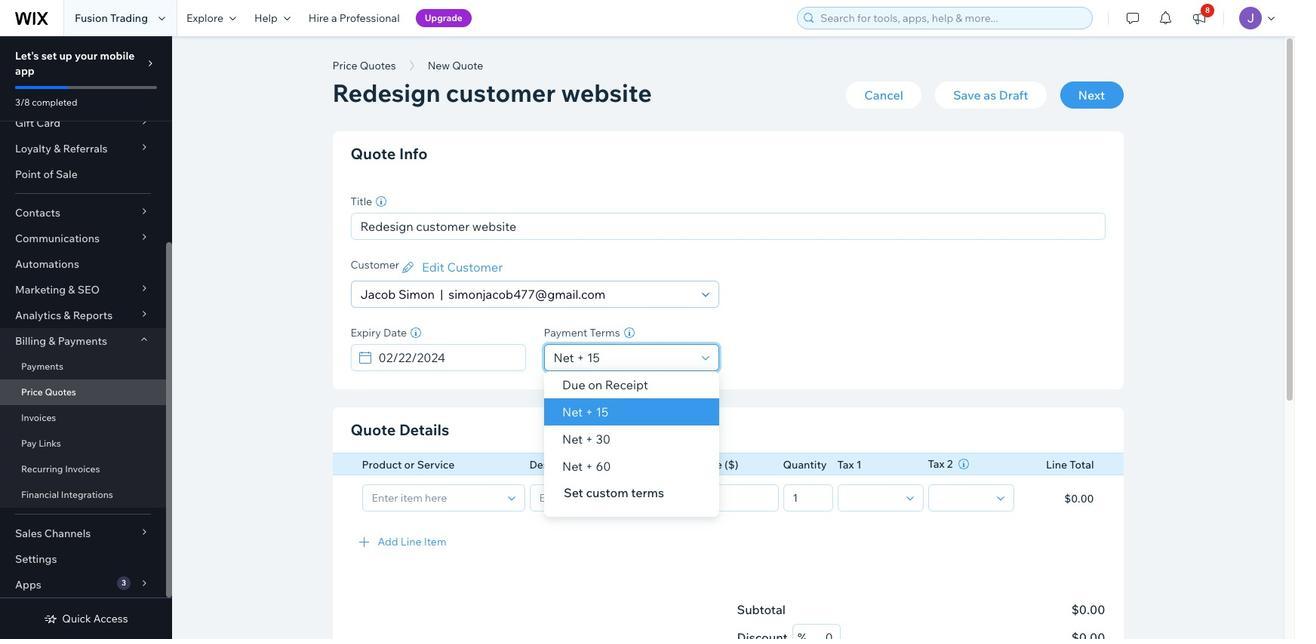Task type: describe. For each thing, give the bounding box(es) containing it.
upgrade button
[[416, 9, 472, 27]]

1 vertical spatial invoices
[[65, 464, 100, 475]]

tax 2
[[928, 458, 953, 471]]

tax for tax 2
[[928, 458, 945, 471]]

1 vertical spatial payments
[[21, 361, 63, 372]]

& for analytics
[[64, 309, 71, 322]]

net for net + 30
[[562, 432, 583, 447]]

explore
[[186, 11, 223, 25]]

fusion
[[75, 11, 108, 25]]

list box containing due on receipt
[[544, 371, 719, 480]]

quotes for price quotes link
[[45, 387, 76, 398]]

on
[[588, 377, 602, 393]]

settings link
[[0, 547, 166, 572]]

next button
[[1060, 82, 1124, 109]]

professional
[[340, 11, 400, 25]]

price for price quotes button
[[333, 59, 358, 72]]

net + 15 option
[[544, 399, 719, 426]]

a
[[331, 11, 337, 25]]

add line item button
[[333, 524, 1124, 560]]

recurring invoices link
[[0, 457, 166, 482]]

3/8 completed
[[15, 97, 77, 108]]

terms
[[631, 485, 664, 501]]

pay links link
[[0, 431, 166, 457]]

receipt
[[605, 377, 648, 393]]

net for net + 60
[[562, 459, 583, 474]]

net + 60
[[562, 459, 611, 474]]

trading
[[110, 11, 148, 25]]

item
[[424, 535, 447, 548]]

financial integrations link
[[0, 482, 166, 508]]

quotes for price quotes button
[[360, 59, 396, 72]]

redesign customer website
[[333, 78, 652, 108]]

total
[[1070, 458, 1094, 472]]

channels
[[44, 527, 91, 541]]

gift card
[[15, 116, 61, 130]]

hire
[[309, 11, 329, 25]]

+ for 15
[[585, 405, 593, 420]]

2 vertical spatial price
[[697, 458, 722, 472]]

reports
[[73, 309, 113, 322]]

pay
[[21, 438, 37, 449]]

1 vertical spatial $0.00
[[1072, 602, 1106, 618]]

expiry date
[[351, 326, 407, 340]]

save as draft button
[[935, 82, 1047, 109]]

of
[[43, 168, 54, 181]]

sales channels button
[[0, 521, 166, 547]]

Title field
[[356, 214, 1100, 239]]

point of sale
[[15, 168, 78, 181]]

+ for 30
[[585, 432, 593, 447]]

& for billing
[[49, 334, 55, 348]]

apps
[[15, 578, 41, 592]]

access
[[93, 612, 128, 626]]

8
[[1206, 5, 1210, 15]]

description
[[530, 458, 587, 472]]

info
[[399, 144, 428, 163]]

fusion trading
[[75, 11, 148, 25]]

links
[[39, 438, 61, 449]]

8 button
[[1183, 0, 1216, 36]]

point
[[15, 168, 41, 181]]

app
[[15, 64, 35, 78]]

15
[[596, 405, 608, 420]]

title
[[351, 195, 372, 208]]

edit customer button
[[399, 258, 503, 276]]

automations
[[15, 257, 79, 271]]

website
[[561, 78, 652, 108]]

Payment Terms field
[[549, 345, 697, 371]]

customer
[[446, 78, 556, 108]]

product or service
[[362, 458, 455, 472]]

save
[[953, 88, 981, 103]]

let's set up your mobile app
[[15, 49, 135, 78]]

financial
[[21, 489, 59, 501]]

contacts
[[15, 206, 60, 220]]

Expiry Date field
[[374, 345, 521, 371]]

automations link
[[0, 251, 166, 277]]

billing & payments button
[[0, 328, 166, 354]]

due
[[562, 377, 585, 393]]

& for loyalty
[[54, 142, 61, 156]]

help button
[[245, 0, 300, 36]]

contacts button
[[0, 200, 166, 226]]

3
[[122, 578, 126, 588]]

hire a professional link
[[300, 0, 409, 36]]

analytics & reports button
[[0, 303, 166, 328]]

3/8
[[15, 97, 30, 108]]

quote info
[[351, 144, 428, 163]]

payments inside popup button
[[58, 334, 107, 348]]



Task type: locate. For each thing, give the bounding box(es) containing it.
terms
[[590, 326, 620, 340]]

price ($)
[[697, 458, 739, 472]]

net up set
[[562, 459, 583, 474]]

0 vertical spatial invoices
[[21, 412, 56, 424]]

& right "billing"
[[49, 334, 55, 348]]

loyalty & referrals button
[[0, 136, 166, 162]]

set
[[41, 49, 57, 63]]

quote for quote details
[[351, 421, 396, 439]]

marketing
[[15, 283, 66, 297]]

invoices down "pay links" link
[[65, 464, 100, 475]]

0 horizontal spatial line
[[401, 535, 422, 548]]

0 vertical spatial quote
[[351, 144, 396, 163]]

price inside price quotes link
[[21, 387, 43, 398]]

customer left edit
[[351, 258, 399, 272]]

invoices
[[21, 412, 56, 424], [65, 464, 100, 475]]

1 vertical spatial price
[[21, 387, 43, 398]]

+ inside option
[[585, 405, 593, 420]]

price left ($)
[[697, 458, 722, 472]]

& inside popup button
[[49, 334, 55, 348]]

quotes inside button
[[360, 59, 396, 72]]

let's
[[15, 49, 39, 63]]

quotes up redesign
[[360, 59, 396, 72]]

2 vertical spatial net
[[562, 459, 583, 474]]

quote up product
[[351, 421, 396, 439]]

next
[[1079, 88, 1105, 103]]

line left total
[[1046, 458, 1068, 472]]

quick
[[62, 612, 91, 626]]

0 vertical spatial price
[[333, 59, 358, 72]]

net inside option
[[562, 405, 583, 420]]

billing
[[15, 334, 46, 348]]

1 horizontal spatial price
[[333, 59, 358, 72]]

3 + from the top
[[585, 459, 593, 474]]

1 horizontal spatial customer
[[447, 260, 503, 275]]

subtotal
[[737, 602, 786, 618]]

1 horizontal spatial line
[[1046, 458, 1068, 472]]

seo
[[78, 283, 100, 297]]

mobile
[[100, 49, 135, 63]]

payments down "billing"
[[21, 361, 63, 372]]

& for marketing
[[68, 283, 75, 297]]

customer inside button
[[447, 260, 503, 275]]

2 + from the top
[[585, 432, 593, 447]]

gift
[[15, 116, 34, 130]]

sidebar element
[[0, 0, 172, 639]]

quotes
[[360, 59, 396, 72], [45, 387, 76, 398]]

payments down analytics & reports dropdown button
[[58, 334, 107, 348]]

0 horizontal spatial invoices
[[21, 412, 56, 424]]

net down due
[[562, 405, 583, 420]]

None field
[[843, 485, 902, 511], [934, 485, 992, 511], [843, 485, 902, 511], [934, 485, 992, 511]]

integrations
[[61, 489, 113, 501]]

set
[[564, 485, 583, 501]]

expiry
[[351, 326, 381, 340]]

referrals
[[63, 142, 108, 156]]

point of sale link
[[0, 162, 166, 187]]

gift card button
[[0, 110, 166, 136]]

net + 30
[[562, 432, 610, 447]]

save as draft
[[953, 88, 1029, 103]]

0 vertical spatial net
[[562, 405, 583, 420]]

+ for 60
[[585, 459, 593, 474]]

line right the add
[[401, 535, 422, 548]]

customer
[[351, 258, 399, 272], [447, 260, 503, 275]]

Enter a description field
[[535, 485, 687, 511]]

1 vertical spatial net
[[562, 432, 583, 447]]

1 net from the top
[[562, 405, 583, 420]]

payments link
[[0, 354, 166, 380]]

tax for tax 1
[[838, 458, 854, 472]]

& left reports
[[64, 309, 71, 322]]

1 vertical spatial +
[[585, 432, 593, 447]]

0 horizontal spatial price
[[21, 387, 43, 398]]

as
[[984, 88, 997, 103]]

1 + from the top
[[585, 405, 593, 420]]

2
[[947, 458, 953, 471]]

net + 15
[[562, 405, 608, 420]]

settings
[[15, 553, 57, 566]]

payment
[[544, 326, 588, 340]]

0 vertical spatial quotes
[[360, 59, 396, 72]]

hire a professional
[[309, 11, 400, 25]]

($)
[[725, 458, 739, 472]]

details
[[399, 421, 449, 439]]

edit
[[422, 260, 445, 275]]

+ left 15
[[585, 405, 593, 420]]

billing & payments
[[15, 334, 107, 348]]

price down hire a professional link
[[333, 59, 358, 72]]

custom
[[586, 485, 628, 501]]

2 quote from the top
[[351, 421, 396, 439]]

add line item
[[378, 535, 447, 548]]

1 horizontal spatial tax
[[928, 458, 945, 471]]

quick access
[[62, 612, 128, 626]]

help
[[254, 11, 278, 25]]

set custom terms
[[564, 485, 664, 501]]

1 horizontal spatial price quotes
[[333, 59, 396, 72]]

1 vertical spatial price quotes
[[21, 387, 76, 398]]

cancel button
[[847, 82, 922, 109]]

30
[[596, 432, 610, 447]]

1 horizontal spatial invoices
[[65, 464, 100, 475]]

line inside 'button'
[[401, 535, 422, 548]]

tax 1
[[838, 458, 862, 472]]

due on receipt
[[562, 377, 648, 393]]

3 net from the top
[[562, 459, 583, 474]]

tax left 1
[[838, 458, 854, 472]]

1 quote from the top
[[351, 144, 396, 163]]

date
[[383, 326, 407, 340]]

+ left 30
[[585, 432, 593, 447]]

or
[[404, 458, 415, 472]]

0 horizontal spatial price quotes
[[21, 387, 76, 398]]

recurring invoices
[[21, 464, 100, 475]]

sales
[[15, 527, 42, 541]]

upgrade
[[425, 12, 463, 23]]

price quotes up redesign
[[333, 59, 396, 72]]

communications button
[[0, 226, 166, 251]]

sale
[[56, 168, 78, 181]]

price quotes for price quotes button
[[333, 59, 396, 72]]

quote details
[[351, 421, 449, 439]]

2 net from the top
[[562, 432, 583, 447]]

price inside price quotes button
[[333, 59, 358, 72]]

analytics & reports
[[15, 309, 113, 322]]

quotes inside the sidebar element
[[45, 387, 76, 398]]

1 vertical spatial quotes
[[45, 387, 76, 398]]

payments
[[58, 334, 107, 348], [21, 361, 63, 372]]

0 vertical spatial line
[[1046, 458, 1068, 472]]

0 horizontal spatial customer
[[351, 258, 399, 272]]

recurring
[[21, 464, 63, 475]]

1 horizontal spatial quotes
[[360, 59, 396, 72]]

quotes down payments link
[[45, 387, 76, 398]]

Search for tools, apps, help & more... field
[[816, 8, 1088, 29]]

1
[[857, 458, 862, 472]]

$0.00
[[1065, 492, 1094, 505], [1072, 602, 1106, 618]]

price quotes inside button
[[333, 59, 396, 72]]

price quotes inside the sidebar element
[[21, 387, 76, 398]]

2 horizontal spatial price
[[697, 458, 722, 472]]

loyalty & referrals
[[15, 142, 108, 156]]

your
[[75, 49, 98, 63]]

invoices up pay links
[[21, 412, 56, 424]]

& right loyalty
[[54, 142, 61, 156]]

net up 'description' on the bottom of the page
[[562, 432, 583, 447]]

0 vertical spatial payments
[[58, 334, 107, 348]]

0 horizontal spatial tax
[[838, 458, 854, 472]]

& inside "popup button"
[[54, 142, 61, 156]]

quote left 'info'
[[351, 144, 396, 163]]

product
[[362, 458, 402, 472]]

card
[[36, 116, 61, 130]]

price quotes down payments link
[[21, 387, 76, 398]]

1 vertical spatial line
[[401, 535, 422, 548]]

price for price quotes link
[[21, 387, 43, 398]]

loyalty
[[15, 142, 51, 156]]

quick access button
[[44, 612, 128, 626]]

Enter item here field
[[367, 485, 503, 511]]

price quotes for price quotes link
[[21, 387, 76, 398]]

completed
[[32, 97, 77, 108]]

draft
[[999, 88, 1029, 103]]

+ left 60 at the left bottom of the page
[[585, 459, 593, 474]]

60
[[596, 459, 611, 474]]

net for net + 15
[[562, 405, 583, 420]]

redesign
[[333, 78, 441, 108]]

+
[[585, 405, 593, 420], [585, 432, 593, 447], [585, 459, 593, 474]]

tax left 2
[[928, 458, 945, 471]]

0 horizontal spatial quotes
[[45, 387, 76, 398]]

customer right edit
[[447, 260, 503, 275]]

2 vertical spatial +
[[585, 459, 593, 474]]

& left the seo
[[68, 283, 75, 297]]

add
[[378, 535, 398, 548]]

1 vertical spatial quote
[[351, 421, 396, 439]]

quote for quote info
[[351, 144, 396, 163]]

0 vertical spatial +
[[585, 405, 593, 420]]

service
[[417, 458, 455, 472]]

0 vertical spatial $0.00
[[1065, 492, 1094, 505]]

price down "billing"
[[21, 387, 43, 398]]

tax
[[928, 458, 945, 471], [838, 458, 854, 472]]

None number field
[[807, 625, 836, 639]]

financial integrations
[[21, 489, 113, 501]]

price quotes button
[[325, 54, 404, 77]]

list box
[[544, 371, 719, 480]]

invoices link
[[0, 405, 166, 431]]

0 vertical spatial price quotes
[[333, 59, 396, 72]]

line
[[1046, 458, 1068, 472], [401, 535, 422, 548]]

pay links
[[21, 438, 61, 449]]

None text field
[[703, 485, 773, 511], [789, 485, 828, 511], [703, 485, 773, 511], [789, 485, 828, 511]]

Choose a contact field
[[356, 282, 697, 307]]



Task type: vqa. For each thing, say whether or not it's contained in the screenshot.
Product or Service
yes



